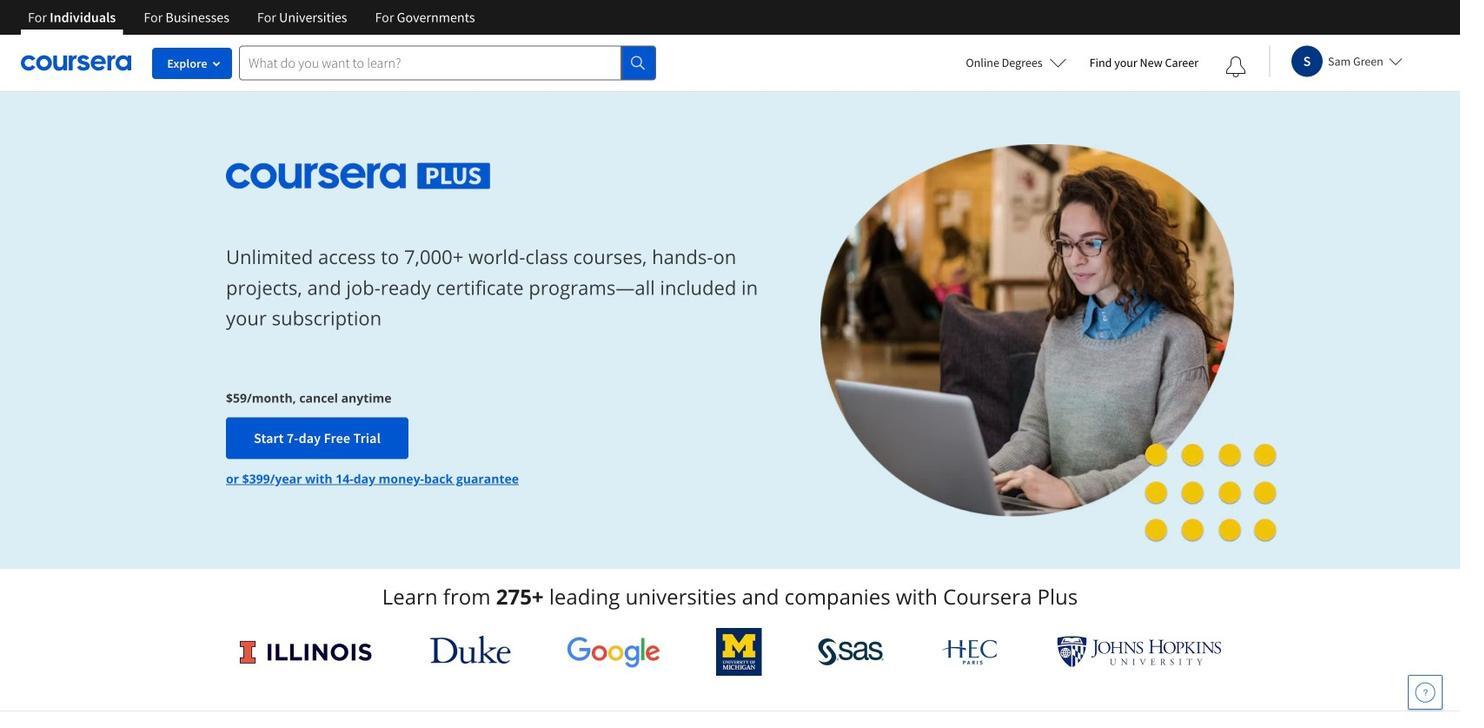 Task type: locate. For each thing, give the bounding box(es) containing it.
university of michigan image
[[717, 629, 762, 676]]

sas image
[[818, 639, 885, 666]]

coursera plus image
[[226, 163, 491, 189]]

None search field
[[239, 46, 656, 80]]

university of illinois at urbana-champaign image
[[238, 639, 374, 666]]

google image
[[567, 636, 661, 669]]

johns hopkins university image
[[1057, 636, 1222, 669]]



Task type: vqa. For each thing, say whether or not it's contained in the screenshot.
COURSERA image
yes



Task type: describe. For each thing, give the bounding box(es) containing it.
banner navigation
[[14, 0, 489, 35]]

What do you want to learn? text field
[[239, 46, 622, 80]]

duke university image
[[430, 636, 511, 664]]

coursera image
[[21, 49, 131, 77]]

help center image
[[1415, 683, 1436, 703]]

hec paris image
[[941, 635, 1001, 670]]



